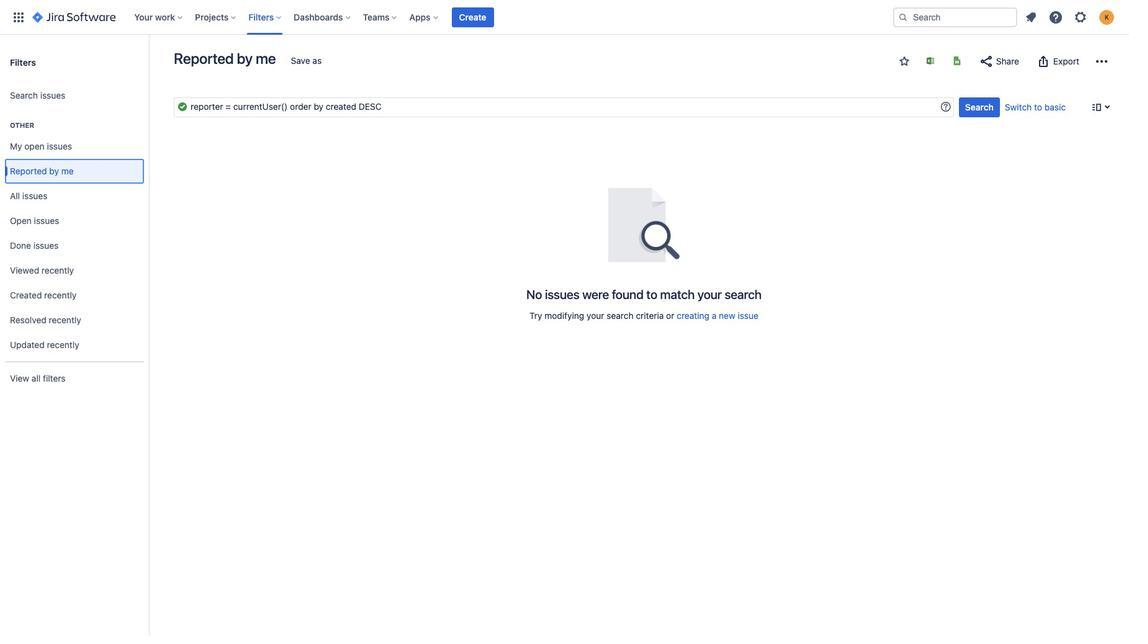 Task type: vqa. For each thing, say whether or not it's contained in the screenshot.
Collapse sidebar image
no



Task type: locate. For each thing, give the bounding box(es) containing it.
dashboards
[[294, 11, 343, 22]]

your down were
[[587, 311, 605, 321]]

search left switch
[[966, 102, 994, 112]]

search
[[725, 288, 762, 302], [607, 311, 634, 321]]

search up other at the top left
[[10, 90, 38, 100]]

issues for all issues
[[22, 190, 47, 201]]

filters
[[249, 11, 274, 22], [10, 57, 36, 67]]

search issues link
[[5, 83, 144, 108]]

reported by me down my open issues
[[10, 166, 74, 176]]

0 vertical spatial reported
[[174, 50, 234, 67]]

0 vertical spatial search
[[10, 90, 38, 100]]

recently up created recently
[[42, 265, 74, 276]]

to left basic
[[1035, 102, 1043, 112]]

0 vertical spatial by
[[237, 50, 253, 67]]

my open issues
[[10, 141, 72, 151]]

created recently
[[10, 290, 77, 300]]

created
[[10, 290, 42, 300]]

search down found
[[607, 311, 634, 321]]

switch
[[1006, 102, 1033, 112]]

1 horizontal spatial reported by me
[[174, 50, 276, 67]]

updated recently link
[[5, 333, 144, 358]]

jira software image
[[32, 10, 116, 25], [32, 10, 116, 25]]

viewed recently
[[10, 265, 74, 276]]

share link
[[973, 52, 1026, 71]]

banner
[[0, 0, 1130, 35]]

me left save
[[256, 50, 276, 67]]

open
[[10, 215, 32, 226]]

found
[[612, 288, 644, 302]]

recently for viewed recently
[[42, 265, 74, 276]]

recently for created recently
[[44, 290, 77, 300]]

0 horizontal spatial me
[[61, 166, 74, 176]]

updated
[[10, 340, 45, 350]]

1 horizontal spatial filters
[[249, 11, 274, 22]]

issues for done issues
[[33, 240, 59, 251]]

reported by me down projects 'popup button'
[[174, 50, 276, 67]]

recently down created recently link
[[49, 315, 81, 325]]

by
[[237, 50, 253, 67], [49, 166, 59, 176]]

other
[[10, 121, 34, 129]]

by inside other group
[[49, 166, 59, 176]]

search up issue
[[725, 288, 762, 302]]

or
[[667, 311, 675, 321]]

0 vertical spatial search
[[725, 288, 762, 302]]

by down my open issues
[[49, 166, 59, 176]]

viewed
[[10, 265, 39, 276]]

reported by me link
[[5, 159, 144, 184]]

Search field
[[894, 7, 1018, 27]]

me inside other group
[[61, 166, 74, 176]]

1 horizontal spatial by
[[237, 50, 253, 67]]

me down my open issues link
[[61, 166, 74, 176]]

1 vertical spatial reported
[[10, 166, 47, 176]]

modifying
[[545, 311, 585, 321]]

recently for resolved recently
[[49, 315, 81, 325]]

notifications image
[[1024, 10, 1039, 25]]

match
[[661, 288, 695, 302]]

resolved recently link
[[5, 308, 144, 333]]

teams
[[363, 11, 390, 22]]

other heading
[[5, 121, 144, 130]]

0 horizontal spatial filters
[[10, 57, 36, 67]]

1 horizontal spatial reported
[[174, 50, 234, 67]]

me
[[256, 50, 276, 67], [61, 166, 74, 176]]

0 horizontal spatial to
[[647, 288, 658, 302]]

0 horizontal spatial reported
[[10, 166, 47, 176]]

by down filters popup button
[[237, 50, 253, 67]]

0 horizontal spatial your
[[587, 311, 605, 321]]

main content
[[149, 35, 1130, 637]]

to
[[1035, 102, 1043, 112], [647, 288, 658, 302]]

0 horizontal spatial by
[[49, 166, 59, 176]]

reported
[[174, 50, 234, 67], [10, 166, 47, 176]]

1 vertical spatial filters
[[10, 57, 36, 67]]

search inside button
[[966, 102, 994, 112]]

to up criteria
[[647, 288, 658, 302]]

0 vertical spatial me
[[256, 50, 276, 67]]

no
[[527, 288, 543, 302]]

None text field
[[174, 98, 955, 117]]

search
[[10, 90, 38, 100], [966, 102, 994, 112]]

reported down projects
[[174, 50, 234, 67]]

1 horizontal spatial search
[[725, 288, 762, 302]]

open issues link
[[5, 209, 144, 234]]

reported by me
[[174, 50, 276, 67], [10, 166, 74, 176]]

0 vertical spatial your
[[698, 288, 722, 302]]

work
[[155, 11, 175, 22]]

search button
[[960, 98, 1001, 117]]

create
[[459, 11, 487, 22]]

0 vertical spatial to
[[1035, 102, 1043, 112]]

issues for open issues
[[34, 215, 59, 226]]

view all filters link
[[5, 367, 144, 391]]

issues
[[40, 90, 65, 100], [47, 141, 72, 151], [22, 190, 47, 201], [34, 215, 59, 226], [33, 240, 59, 251], [545, 288, 580, 302]]

save
[[291, 55, 310, 66]]

recently down resolved recently 'link'
[[47, 340, 79, 350]]

teams button
[[359, 7, 402, 27]]

my
[[10, 141, 22, 151]]

1 vertical spatial me
[[61, 166, 74, 176]]

filters button
[[245, 7, 286, 27]]

view all filters
[[10, 373, 66, 384]]

primary element
[[7, 0, 884, 34]]

open in google sheets image
[[953, 56, 963, 66]]

0 vertical spatial filters
[[249, 11, 274, 22]]

1 vertical spatial to
[[647, 288, 658, 302]]

search for search issues
[[10, 90, 38, 100]]

apps button
[[406, 7, 443, 27]]

1 vertical spatial reported by me
[[10, 166, 74, 176]]

1 horizontal spatial your
[[698, 288, 722, 302]]

filters right projects 'popup button'
[[249, 11, 274, 22]]

1 horizontal spatial to
[[1035, 102, 1043, 112]]

recently inside 'link'
[[49, 315, 81, 325]]

creating
[[677, 311, 710, 321]]

0 horizontal spatial search
[[10, 90, 38, 100]]

recently down viewed recently link
[[44, 290, 77, 300]]

view
[[10, 373, 29, 384]]

your up a
[[698, 288, 722, 302]]

criteria
[[636, 311, 664, 321]]

reported by me inside other group
[[10, 166, 74, 176]]

create button
[[452, 7, 494, 27]]

recently
[[42, 265, 74, 276], [44, 290, 77, 300], [49, 315, 81, 325], [47, 340, 79, 350]]

1 vertical spatial search
[[966, 102, 994, 112]]

your
[[698, 288, 722, 302], [587, 311, 605, 321]]

1 vertical spatial by
[[49, 166, 59, 176]]

filters up search issues
[[10, 57, 36, 67]]

reported up the all issues
[[10, 166, 47, 176]]

created recently link
[[5, 283, 144, 308]]

updated recently
[[10, 340, 79, 350]]

your work button
[[131, 7, 188, 27]]

switch to basic
[[1006, 102, 1067, 112]]

1 horizontal spatial search
[[966, 102, 994, 112]]

0 horizontal spatial reported by me
[[10, 166, 74, 176]]

1 vertical spatial search
[[607, 311, 634, 321]]



Task type: describe. For each thing, give the bounding box(es) containing it.
open in microsoft excel image
[[926, 56, 936, 66]]

projects
[[195, 11, 229, 22]]

a
[[712, 311, 717, 321]]

filters
[[43, 373, 66, 384]]

share
[[997, 56, 1020, 66]]

search for search
[[966, 102, 994, 112]]

were
[[583, 288, 610, 302]]

all
[[32, 373, 41, 384]]

save as button
[[285, 51, 328, 71]]

1 vertical spatial your
[[587, 311, 605, 321]]

0 horizontal spatial search
[[607, 311, 634, 321]]

filters inside filters popup button
[[249, 11, 274, 22]]

export
[[1054, 56, 1080, 66]]

as
[[313, 55, 322, 66]]

try
[[530, 311, 543, 321]]

search image
[[899, 12, 909, 22]]

save as
[[291, 55, 322, 66]]

issues for no issues were found to match your search
[[545, 288, 580, 302]]

new
[[719, 311, 736, 321]]

resolved
[[10, 315, 46, 325]]

more actions image
[[1097, 54, 1108, 69]]

issue
[[738, 311, 759, 321]]

your profile and settings image
[[1100, 10, 1115, 25]]

search issues
[[10, 90, 65, 100]]

sidebar navigation image
[[135, 50, 163, 75]]

try modifying your search criteria or creating a new issue
[[530, 311, 759, 321]]

help image
[[1049, 10, 1064, 25]]

your work
[[134, 11, 175, 22]]

open
[[24, 141, 45, 151]]

export button
[[1031, 52, 1086, 71]]

issues for search issues
[[40, 90, 65, 100]]

your
[[134, 11, 153, 22]]

my open issues link
[[5, 134, 144, 159]]

projects button
[[191, 7, 241, 27]]

viewed recently link
[[5, 258, 144, 283]]

1 horizontal spatial me
[[256, 50, 276, 67]]

recently for updated recently
[[47, 340, 79, 350]]

0 vertical spatial reported by me
[[174, 50, 276, 67]]

switch to basic link
[[1006, 102, 1067, 112]]

settings image
[[1074, 10, 1089, 25]]

no issues were found to match your search
[[527, 288, 762, 302]]

all issues link
[[5, 184, 144, 209]]

all issues
[[10, 190, 47, 201]]

done issues link
[[5, 234, 144, 258]]

basic
[[1045, 102, 1067, 112]]

other group
[[5, 108, 144, 362]]

reported inside other group
[[10, 166, 47, 176]]

dashboards button
[[290, 7, 356, 27]]

done issues
[[10, 240, 59, 251]]

open issues
[[10, 215, 59, 226]]

banner containing your work
[[0, 0, 1130, 35]]

creating a new issue link
[[677, 311, 759, 321]]

small image
[[900, 57, 910, 66]]

all
[[10, 190, 20, 201]]

appswitcher icon image
[[11, 10, 26, 25]]

done
[[10, 240, 31, 251]]

resolved recently
[[10, 315, 81, 325]]

apps
[[410, 11, 431, 22]]



